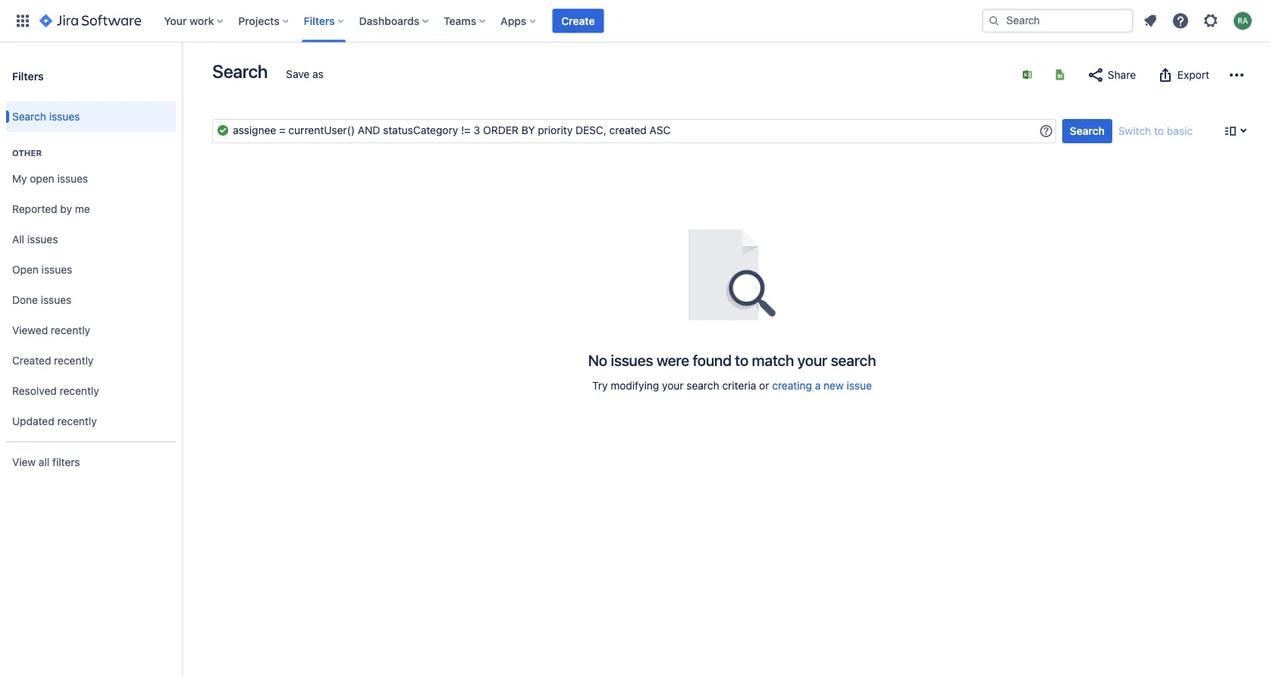 Task type: locate. For each thing, give the bounding box(es) containing it.
creating
[[772, 380, 812, 392]]

search issues group
[[6, 97, 176, 137]]

search for search issues
[[12, 110, 46, 123]]

1 vertical spatial to
[[735, 351, 749, 369]]

search down found
[[687, 380, 720, 392]]

issues for no issues were found to match your search
[[611, 351, 653, 369]]

try
[[593, 380, 608, 392]]

0 vertical spatial filters
[[304, 14, 335, 27]]

resolved recently
[[12, 385, 99, 398]]

your
[[164, 14, 187, 27]]

banner containing your work
[[0, 0, 1271, 42]]

1 horizontal spatial search
[[831, 351, 876, 369]]

0 vertical spatial your
[[798, 351, 828, 369]]

to left the basic
[[1155, 125, 1164, 137]]

all
[[12, 233, 24, 246]]

search inside button
[[1070, 125, 1105, 137]]

search
[[831, 351, 876, 369], [687, 380, 720, 392]]

your up a
[[798, 351, 828, 369]]

apps
[[501, 14, 527, 27]]

sidebar navigation image
[[165, 61, 199, 91]]

2 horizontal spatial search
[[1070, 125, 1105, 137]]

recently down created recently link
[[60, 385, 99, 398]]

filters up "as"
[[304, 14, 335, 27]]

recently down the resolved recently "link"
[[57, 415, 97, 428]]

creating a new issue link
[[772, 380, 872, 392]]

filters up search issues
[[12, 70, 44, 82]]

search
[[212, 61, 268, 82], [12, 110, 46, 123], [1070, 125, 1105, 137]]

search for search button
[[1070, 125, 1105, 137]]

search inside "link"
[[12, 110, 46, 123]]

open issues link
[[6, 255, 176, 285]]

issues for all issues
[[27, 233, 58, 246]]

your profile and settings image
[[1234, 12, 1252, 30]]

1 horizontal spatial filters
[[304, 14, 335, 27]]

filters
[[304, 14, 335, 27], [12, 70, 44, 82]]

issues
[[49, 110, 80, 123], [57, 173, 88, 185], [27, 233, 58, 246], [41, 264, 72, 276], [41, 294, 72, 307], [611, 351, 653, 369]]

all issues
[[12, 233, 58, 246]]

view
[[12, 456, 36, 469]]

my
[[12, 173, 27, 185]]

recently inside "link"
[[60, 385, 99, 398]]

projects button
[[234, 9, 295, 33]]

filters button
[[299, 9, 350, 33]]

my open issues
[[12, 173, 88, 185]]

other group
[[6, 132, 176, 441]]

1 vertical spatial your
[[662, 380, 684, 392]]

0 horizontal spatial filters
[[12, 70, 44, 82]]

0 horizontal spatial search
[[12, 110, 46, 123]]

view all filters link
[[6, 448, 176, 478]]

save
[[286, 68, 310, 80]]

updated recently link
[[6, 407, 176, 437]]

viewed recently
[[12, 324, 90, 337]]

share link
[[1079, 63, 1144, 87]]

modifying
[[611, 380, 659, 392]]

filters inside filters popup button
[[304, 14, 335, 27]]

my open issues link
[[6, 164, 176, 194]]

all
[[39, 456, 50, 469]]

open
[[12, 264, 39, 276]]

recently for viewed recently
[[51, 324, 90, 337]]

1 vertical spatial filters
[[12, 70, 44, 82]]

criteria
[[723, 380, 757, 392]]

banner
[[0, 0, 1271, 42]]

1 vertical spatial search
[[687, 380, 720, 392]]

teams
[[444, 14, 477, 27]]

search down projects
[[212, 61, 268, 82]]

viewed
[[12, 324, 48, 337]]

found
[[693, 351, 732, 369]]

filters
[[52, 456, 80, 469]]

updated recently
[[12, 415, 97, 428]]

issues for search issues
[[49, 110, 80, 123]]

search up 'other' in the left top of the page
[[12, 110, 46, 123]]

settings image
[[1202, 12, 1221, 30]]

0 vertical spatial search
[[831, 351, 876, 369]]

2 vertical spatial search
[[1070, 125, 1105, 137]]

try modifying your search criteria or creating a new issue
[[593, 380, 872, 392]]

recently
[[51, 324, 90, 337], [54, 355, 94, 367], [60, 385, 99, 398], [57, 415, 97, 428]]

recently down viewed recently link
[[54, 355, 94, 367]]

projects
[[238, 14, 280, 27]]

export button
[[1149, 63, 1218, 87]]

issues inside "link"
[[49, 110, 80, 123]]

your down were
[[662, 380, 684, 392]]

None text field
[[212, 119, 1057, 143]]

as
[[313, 68, 324, 80]]

jira software image
[[39, 12, 141, 30], [39, 12, 141, 30]]

create
[[562, 14, 595, 27]]

switch to basic link
[[1119, 125, 1193, 137]]

recently for resolved recently
[[60, 385, 99, 398]]

1 vertical spatial search
[[12, 110, 46, 123]]

search left switch
[[1070, 125, 1105, 137]]

your work button
[[159, 9, 229, 33]]

dashboards
[[359, 14, 420, 27]]

created recently
[[12, 355, 94, 367]]

recently up created recently
[[51, 324, 90, 337]]

were
[[657, 351, 690, 369]]

0 horizontal spatial search
[[687, 380, 720, 392]]

help image
[[1172, 12, 1190, 30]]

your
[[798, 351, 828, 369], [662, 380, 684, 392]]

issues for done issues
[[41, 294, 72, 307]]

to up criteria
[[735, 351, 749, 369]]

appswitcher icon image
[[14, 12, 32, 30]]

search up "issue"
[[831, 351, 876, 369]]

done issues
[[12, 294, 72, 307]]

1 horizontal spatial your
[[798, 351, 828, 369]]

1 horizontal spatial to
[[1155, 125, 1164, 137]]

1 horizontal spatial search
[[212, 61, 268, 82]]

0 horizontal spatial to
[[735, 351, 749, 369]]

to
[[1155, 125, 1164, 137], [735, 351, 749, 369]]

reported by me
[[12, 203, 90, 216]]

switch to basic
[[1119, 125, 1193, 137]]



Task type: describe. For each thing, give the bounding box(es) containing it.
me
[[75, 203, 90, 216]]

search issues
[[12, 110, 80, 123]]

search button
[[1063, 119, 1113, 143]]

issue
[[847, 380, 872, 392]]

Search field
[[982, 9, 1134, 33]]

no
[[588, 351, 608, 369]]

search issues link
[[6, 102, 176, 132]]

done
[[12, 294, 38, 307]]

or
[[759, 380, 770, 392]]

apps button
[[496, 9, 542, 33]]

created recently link
[[6, 346, 176, 376]]

created
[[12, 355, 51, 367]]

notifications image
[[1142, 12, 1160, 30]]

a
[[815, 380, 821, 392]]

open
[[30, 173, 54, 185]]

search image
[[988, 15, 1001, 27]]

open in microsoft excel image
[[1022, 69, 1034, 81]]

issues for open issues
[[41, 264, 72, 276]]

open issues
[[12, 264, 72, 276]]

open in google sheets image
[[1054, 69, 1067, 81]]

resolved recently link
[[6, 376, 176, 407]]

basic
[[1167, 125, 1193, 137]]

primary element
[[9, 0, 982, 42]]

0 vertical spatial to
[[1155, 125, 1164, 137]]

export
[[1178, 69, 1210, 81]]

share
[[1108, 69, 1136, 81]]

view all filters
[[12, 456, 80, 469]]

dashboards button
[[355, 9, 435, 33]]

your work
[[164, 14, 214, 27]]

work
[[190, 14, 214, 27]]

all issues link
[[6, 225, 176, 255]]

new
[[824, 380, 844, 392]]

reported by me link
[[6, 194, 176, 225]]

recently for created recently
[[54, 355, 94, 367]]

by
[[60, 203, 72, 216]]

0 vertical spatial search
[[212, 61, 268, 82]]

other
[[12, 148, 42, 158]]

recently for updated recently
[[57, 415, 97, 428]]

viewed recently link
[[6, 316, 176, 346]]

resolved
[[12, 385, 57, 398]]

match
[[752, 351, 794, 369]]

reported
[[12, 203, 57, 216]]

switch
[[1119, 125, 1152, 137]]

save as
[[286, 68, 324, 80]]

0 horizontal spatial your
[[662, 380, 684, 392]]

done issues link
[[6, 285, 176, 316]]

updated
[[12, 415, 54, 428]]

teams button
[[439, 9, 492, 33]]

no issues were found to match your search
[[588, 351, 876, 369]]

create button
[[552, 9, 604, 33]]

save as button
[[279, 62, 331, 86]]



Task type: vqa. For each thing, say whether or not it's contained in the screenshot.
creating a new issue link at the bottom right of page
yes



